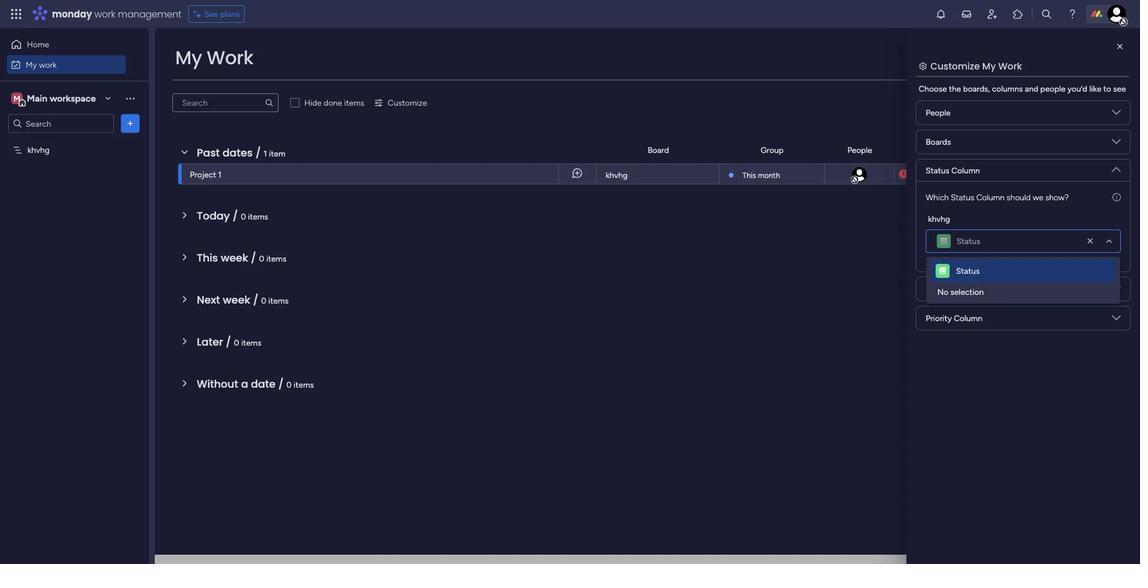 Task type: locate. For each thing, give the bounding box(es) containing it.
1 vertical spatial 1
[[218, 170, 222, 179]]

0 vertical spatial khvhg
[[27, 145, 50, 155]]

next
[[197, 293, 220, 307]]

work down home
[[39, 60, 57, 70]]

later / 0 items
[[197, 335, 262, 350]]

gary orlando image
[[851, 166, 869, 184]]

0 vertical spatial date
[[928, 145, 945, 155]]

dapulse dropdown down arrow image for priority column
[[1113, 314, 1122, 327]]

0 vertical spatial dapulse dropdown down arrow image
[[1113, 161, 1122, 174]]

main content
[[155, 28, 1141, 565]]

2 vertical spatial dapulse dropdown down arrow image
[[1113, 314, 1122, 327]]

0 up the next week / 0 items
[[259, 254, 265, 264]]

khvhg for 'khvhg' group
[[929, 214, 951, 224]]

work up the columns
[[999, 59, 1023, 72]]

0 vertical spatial customize
[[931, 59, 981, 72]]

1 vertical spatial dapulse dropdown down arrow image
[[1113, 137, 1122, 151]]

am
[[965, 170, 976, 179]]

status
[[1006, 145, 1030, 155], [926, 165, 950, 175], [952, 192, 975, 202], [957, 236, 981, 246], [957, 266, 981, 276]]

items right 'date'
[[294, 380, 314, 390]]

0 horizontal spatial priority
[[926, 314, 953, 324]]

week for next
[[223, 293, 250, 307]]

1 dapulse dropdown down arrow image from the top
[[1113, 108, 1122, 121]]

column for status column
[[952, 165, 981, 175]]

people
[[1041, 84, 1066, 94]]

1 vertical spatial customize
[[388, 98, 427, 108]]

search everything image
[[1042, 8, 1053, 20]]

my down see plans button at the top of page
[[175, 45, 202, 71]]

my down home
[[26, 60, 37, 70]]

this left month
[[743, 171, 757, 180]]

work
[[207, 45, 254, 71], [999, 59, 1023, 72]]

dapulse dropdown down arrow image for status column
[[1113, 161, 1122, 174]]

/ up the next week / 0 items
[[251, 250, 257, 265]]

date left selection
[[926, 284, 944, 294]]

work right monday
[[94, 7, 115, 20]]

a
[[241, 377, 248, 392]]

2 dapulse dropdown down arrow image from the top
[[1113, 285, 1122, 298]]

3 dapulse dropdown down arrow image from the top
[[1113, 314, 1122, 327]]

options image
[[125, 118, 136, 129]]

management
[[118, 7, 182, 20]]

1 vertical spatial work
[[39, 60, 57, 70]]

1 horizontal spatial customize
[[931, 59, 981, 72]]

1 vertical spatial week
[[223, 293, 250, 307]]

customize for customize my work
[[931, 59, 981, 72]]

2 horizontal spatial khvhg
[[929, 214, 951, 224]]

0 horizontal spatial khvhg
[[27, 145, 50, 155]]

work down plans
[[207, 45, 254, 71]]

1 vertical spatial this
[[197, 250, 218, 265]]

0 horizontal spatial work
[[207, 45, 254, 71]]

1 horizontal spatial this
[[743, 171, 757, 180]]

option
[[0, 140, 149, 142]]

see
[[1114, 84, 1127, 94]]

0 vertical spatial this
[[743, 171, 757, 180]]

0 vertical spatial priority
[[1087, 145, 1113, 155]]

see plans button
[[189, 5, 245, 23]]

my
[[175, 45, 202, 71], [983, 59, 997, 72], [26, 60, 37, 70]]

Search in workspace field
[[25, 117, 98, 130]]

/
[[256, 145, 261, 160], [233, 208, 238, 223], [251, 250, 257, 265], [253, 293, 259, 307], [226, 335, 231, 350], [278, 377, 284, 392]]

without
[[197, 377, 238, 392]]

done
[[324, 98, 342, 108]]

customize
[[931, 59, 981, 72], [388, 98, 427, 108]]

0 vertical spatial work
[[94, 7, 115, 20]]

dates
[[223, 145, 253, 160]]

date
[[251, 377, 276, 392]]

0 horizontal spatial this
[[197, 250, 218, 265]]

0 inside this week / 0 items
[[259, 254, 265, 264]]

date up 15,
[[928, 145, 945, 155]]

monday
[[52, 7, 92, 20]]

0 horizontal spatial customize
[[388, 98, 427, 108]]

1 dapulse dropdown down arrow image from the top
[[1113, 161, 1122, 174]]

help image
[[1067, 8, 1079, 20]]

search image
[[265, 98, 274, 108]]

1 horizontal spatial work
[[999, 59, 1023, 72]]

priority
[[1087, 145, 1113, 155], [926, 314, 953, 324]]

column down selection
[[955, 314, 983, 324]]

item
[[269, 148, 286, 158]]

1 vertical spatial khvhg
[[606, 170, 628, 180]]

which status column should we show?
[[926, 192, 1070, 202]]

to
[[1104, 84, 1112, 94]]

people down choose
[[926, 108, 951, 118]]

items
[[344, 98, 365, 108], [248, 212, 268, 222], [267, 254, 287, 264], [269, 296, 289, 306], [241, 338, 262, 348], [294, 380, 314, 390]]

hide done items
[[305, 98, 365, 108]]

1 horizontal spatial 1
[[264, 148, 267, 158]]

0 vertical spatial dapulse dropdown down arrow image
[[1113, 108, 1122, 121]]

choose
[[919, 84, 948, 94]]

0
[[241, 212, 246, 222], [259, 254, 265, 264], [261, 296, 267, 306], [234, 338, 239, 348], [287, 380, 292, 390]]

workspace
[[50, 93, 96, 104]]

khvhg for khvhg link
[[606, 170, 628, 180]]

items right later
[[241, 338, 262, 348]]

today
[[197, 208, 230, 223]]

work
[[94, 7, 115, 20], [39, 60, 57, 70]]

1 vertical spatial date
[[926, 284, 944, 294]]

customize my work
[[931, 59, 1023, 72]]

column right 15,
[[952, 165, 981, 175]]

this
[[743, 171, 757, 180], [197, 250, 218, 265]]

0 horizontal spatial work
[[39, 60, 57, 70]]

0 horizontal spatial 1
[[218, 170, 222, 179]]

1 vertical spatial priority
[[926, 314, 953, 324]]

None search field
[[172, 94, 279, 112]]

should
[[1007, 192, 1032, 202]]

/ left item
[[256, 145, 261, 160]]

2 vertical spatial khvhg
[[929, 214, 951, 224]]

15,
[[931, 170, 940, 179]]

1 horizontal spatial people
[[926, 108, 951, 118]]

items up the next week / 0 items
[[267, 254, 287, 264]]

2 dapulse dropdown down arrow image from the top
[[1113, 137, 1122, 151]]

0 vertical spatial week
[[221, 250, 248, 265]]

khvhg inside group
[[929, 214, 951, 224]]

this up next
[[197, 250, 218, 265]]

items inside without a date / 0 items
[[294, 380, 314, 390]]

0 inside today / 0 items
[[241, 212, 246, 222]]

status column
[[926, 165, 981, 175]]

0 right today
[[241, 212, 246, 222]]

1 horizontal spatial priority
[[1087, 145, 1113, 155]]

0 down this week / 0 items
[[261, 296, 267, 306]]

1 vertical spatial dapulse dropdown down arrow image
[[1113, 285, 1122, 298]]

column
[[952, 165, 981, 175], [977, 192, 1005, 202], [946, 284, 974, 294], [955, 314, 983, 324]]

1 horizontal spatial work
[[94, 7, 115, 20]]

1 horizontal spatial my
[[175, 45, 202, 71]]

v2 overdue deadline image
[[900, 169, 909, 180]]

notifications image
[[936, 8, 948, 20]]

khvhg
[[27, 145, 50, 155], [606, 170, 628, 180], [929, 214, 951, 224]]

0 right 'date'
[[287, 380, 292, 390]]

1 right "project"
[[218, 170, 222, 179]]

1 left item
[[264, 148, 267, 158]]

my work
[[26, 60, 57, 70]]

1 vertical spatial people
[[848, 145, 873, 155]]

priority column
[[926, 314, 983, 324]]

the
[[950, 84, 962, 94]]

dapulse dropdown down arrow image
[[1113, 108, 1122, 121], [1113, 137, 1122, 151], [1113, 314, 1122, 327]]

nov 15, 09:00 am
[[915, 170, 976, 179]]

0 right later
[[234, 338, 239, 348]]

0 inside without a date / 0 items
[[287, 380, 292, 390]]

week
[[221, 250, 248, 265], [223, 293, 250, 307]]

dapulse dropdown down arrow image for date column
[[1113, 285, 1122, 298]]

my for my work
[[175, 45, 202, 71]]

customize inside "button"
[[388, 98, 427, 108]]

1 horizontal spatial khvhg
[[606, 170, 628, 180]]

my up the boards,
[[983, 59, 997, 72]]

priority for priority
[[1087, 145, 1113, 155]]

0 vertical spatial 1
[[264, 148, 267, 158]]

workspace image
[[11, 92, 23, 105]]

week right next
[[223, 293, 250, 307]]

items down this week / 0 items
[[269, 296, 289, 306]]

week down today / 0 items
[[221, 250, 248, 265]]

see
[[204, 9, 218, 19]]

people up gary orlando image
[[848, 145, 873, 155]]

people
[[926, 108, 951, 118], [848, 145, 873, 155]]

column up priority column
[[946, 284, 974, 294]]

my inside button
[[26, 60, 37, 70]]

khvhg list box
[[0, 138, 149, 318]]

monday work management
[[52, 7, 182, 20]]

0 horizontal spatial my
[[26, 60, 37, 70]]

dapulse dropdown down arrow image
[[1113, 161, 1122, 174], [1113, 285, 1122, 298]]

/ right today
[[233, 208, 238, 223]]

items inside the next week / 0 items
[[269, 296, 289, 306]]

items up this week / 0 items
[[248, 212, 268, 222]]

2 horizontal spatial my
[[983, 59, 997, 72]]

date
[[928, 145, 945, 155], [926, 284, 944, 294]]

v2 info image
[[1114, 191, 1122, 203]]

main content containing past dates /
[[155, 28, 1141, 565]]

1
[[264, 148, 267, 158], [218, 170, 222, 179]]

items inside later / 0 items
[[241, 338, 262, 348]]

work inside button
[[39, 60, 57, 70]]



Task type: vqa. For each thing, say whether or not it's contained in the screenshot.
the leftmost THIS
yes



Task type: describe. For each thing, give the bounding box(es) containing it.
past dates / 1 item
[[197, 145, 286, 160]]

main workspace
[[27, 93, 96, 104]]

dapulse dropdown down arrow image for boards
[[1113, 137, 1122, 151]]

main
[[27, 93, 47, 104]]

date column
[[926, 284, 974, 294]]

invite members image
[[987, 8, 999, 20]]

0 inside later / 0 items
[[234, 338, 239, 348]]

project
[[190, 170, 216, 179]]

this for month
[[743, 171, 757, 180]]

inbox image
[[962, 8, 973, 20]]

this month
[[743, 171, 781, 180]]

workspace selection element
[[11, 91, 98, 107]]

no
[[938, 287, 949, 297]]

khvhg link
[[604, 164, 713, 185]]

gary orlando image
[[1108, 5, 1127, 23]]

you'd
[[1068, 84, 1088, 94]]

home
[[27, 39, 49, 49]]

0 inside the next week / 0 items
[[261, 296, 267, 306]]

project 1
[[190, 170, 222, 179]]

my work
[[175, 45, 254, 71]]

my work button
[[7, 55, 126, 74]]

customize button
[[369, 94, 432, 112]]

dapulse dropdown down arrow image for people
[[1113, 108, 1122, 121]]

like
[[1090, 84, 1102, 94]]

past
[[197, 145, 220, 160]]

date for date column
[[926, 284, 944, 294]]

/ right later
[[226, 335, 231, 350]]

0 vertical spatial people
[[926, 108, 951, 118]]

/ right 'date'
[[278, 377, 284, 392]]

column for date column
[[946, 284, 974, 294]]

choose the boards, columns and people you'd like to see
[[919, 84, 1127, 94]]

items right done
[[344, 98, 365, 108]]

hide
[[305, 98, 322, 108]]

status inside 'khvhg' group
[[957, 236, 981, 246]]

column for priority column
[[955, 314, 983, 324]]

nov
[[915, 170, 929, 179]]

items inside this week / 0 items
[[267, 254, 287, 264]]

see plans
[[204, 9, 240, 19]]

work for monday
[[94, 7, 115, 20]]

customize for customize
[[388, 98, 427, 108]]

later
[[197, 335, 223, 350]]

khvhg inside list box
[[27, 145, 50, 155]]

home button
[[7, 35, 126, 54]]

09:00
[[942, 170, 963, 179]]

select product image
[[11, 8, 22, 20]]

this week / 0 items
[[197, 250, 287, 265]]

show?
[[1046, 192, 1070, 202]]

date for date
[[928, 145, 945, 155]]

this for week
[[197, 250, 218, 265]]

plans
[[220, 9, 240, 19]]

m
[[13, 94, 20, 103]]

group
[[761, 145, 784, 155]]

/ down this week / 0 items
[[253, 293, 259, 307]]

workspace options image
[[125, 93, 136, 104]]

items inside today / 0 items
[[248, 212, 268, 222]]

month
[[759, 171, 781, 180]]

khvhg heading
[[929, 213, 951, 225]]

columns
[[993, 84, 1024, 94]]

week for this
[[221, 250, 248, 265]]

1 inside past dates / 1 item
[[264, 148, 267, 158]]

boards,
[[964, 84, 991, 94]]

today / 0 items
[[197, 208, 268, 223]]

my for my work
[[26, 60, 37, 70]]

next week / 0 items
[[197, 293, 289, 307]]

apps image
[[1013, 8, 1025, 20]]

Filter dashboard by text search field
[[172, 94, 279, 112]]

column left "should"
[[977, 192, 1005, 202]]

work for my
[[39, 60, 57, 70]]

and
[[1026, 84, 1039, 94]]

selection
[[951, 287, 985, 297]]

we
[[1034, 192, 1044, 202]]

khvhg group
[[926, 213, 1122, 253]]

no selection
[[938, 287, 985, 297]]

which
[[926, 192, 950, 202]]

without a date / 0 items
[[197, 377, 314, 392]]

boards
[[926, 137, 952, 147]]

board
[[648, 145, 669, 155]]

0 horizontal spatial people
[[848, 145, 873, 155]]

priority for priority column
[[926, 314, 953, 324]]



